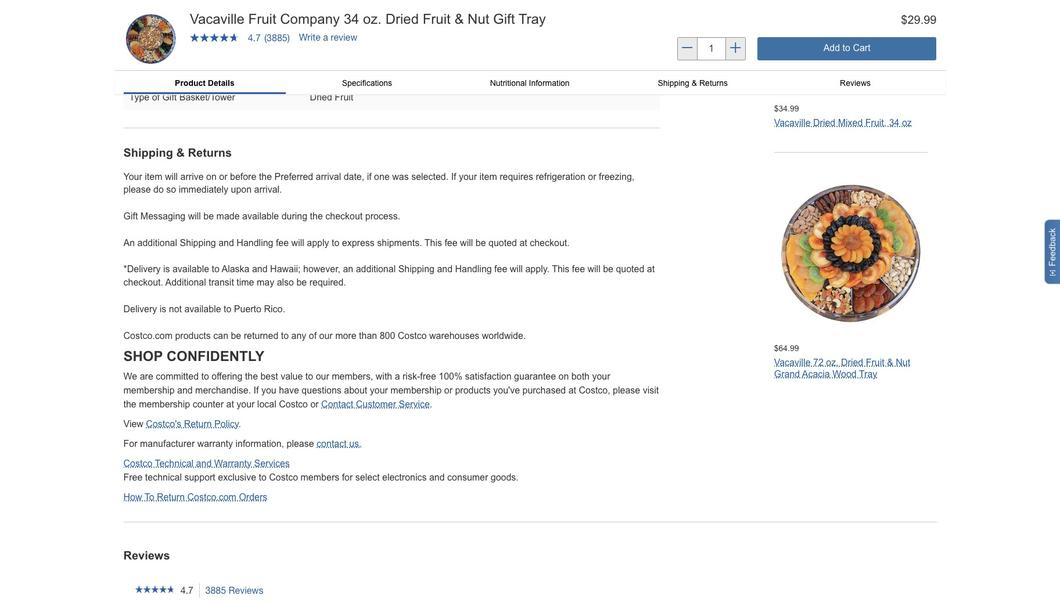 Task type: vqa. For each thing, say whether or not it's contained in the screenshot.


Task type: locate. For each thing, give the bounding box(es) containing it.
2 features from the top
[[161, 67, 198, 76]]

0 vertical spatial .
[[430, 400, 432, 409]]

return down technical
[[157, 493, 185, 502]]

1 horizontal spatial quoted
[[616, 265, 644, 274]]

if
[[367, 172, 372, 182]]

of right any
[[309, 331, 317, 341]]

best
[[260, 372, 278, 382]]

a right with
[[395, 372, 400, 382]]

0 horizontal spatial 34
[[344, 11, 359, 27]]

our up questions
[[316, 372, 329, 382]]

3885 reviews
[[205, 585, 263, 596]]

satisfaction
[[465, 372, 512, 382]]

write a review button
[[299, 32, 357, 43]]

1 horizontal spatial company
[[370, 15, 410, 25]]

dietary for kosher
[[129, 67, 159, 76]]

vacaville fruit company
[[310, 15, 410, 25]]

4.7 left (3885) on the left top of page
[[248, 32, 261, 43]]

to left offering
[[201, 372, 209, 382]]

costco
[[398, 331, 427, 341], [279, 400, 308, 409], [123, 459, 152, 469], [269, 473, 298, 483]]

membership down are
[[123, 386, 175, 396]]

0 horizontal spatial returns
[[188, 146, 232, 159]]

0 horizontal spatial oz.
[[363, 11, 382, 27]]

products up the shop confidently
[[175, 331, 211, 341]]

to left any
[[281, 331, 289, 341]]

1 vertical spatial tray
[[859, 369, 877, 379]]

transit
[[209, 278, 234, 288]]

gluten free
[[310, 41, 359, 51]]

quoted inside *delivery is available to alaska and hawaii; however, an additional shipping and handling fee will apply. this fee will be quoted at checkout. additional transit time may also be required.
[[616, 265, 644, 274]]

service
[[399, 400, 430, 409]]

we
[[123, 372, 137, 382]]

34
[[344, 11, 359, 27], [889, 118, 899, 128]]

policy
[[214, 419, 239, 429]]

2 vertical spatial gift
[[123, 211, 138, 221]]

1 vertical spatial if
[[254, 386, 259, 396]]

on left both
[[559, 372, 569, 382]]

2 dietary from the top
[[129, 67, 159, 76]]

dietary up type
[[129, 67, 159, 76]]

any
[[291, 331, 306, 341]]

available
[[242, 211, 279, 221], [172, 265, 209, 274], [184, 304, 221, 314]]

0 horizontal spatial if
[[254, 386, 259, 396]]

a
[[323, 32, 328, 43], [395, 372, 400, 382]]

gift messaging will be made available during the checkout process.
[[123, 211, 400, 221]]

1 horizontal spatial gift
[[162, 92, 177, 102]]

1 horizontal spatial if
[[451, 172, 456, 182]]

on up immediately at left
[[206, 172, 217, 182]]

0 horizontal spatial please
[[123, 185, 151, 195]]

feedback
[[1047, 228, 1057, 266]]

item
[[145, 172, 162, 182], [480, 172, 497, 182]]

dietary features for kosher
[[129, 67, 198, 76]]

available up additional
[[172, 265, 209, 274]]

information,
[[236, 439, 284, 449]]

nutritional
[[490, 78, 527, 87]]

electronics
[[382, 473, 427, 483]]

product
[[175, 78, 206, 87]]

0 vertical spatial on
[[206, 172, 217, 182]]

4.7 (3885)
[[248, 32, 290, 43]]

0 horizontal spatial company
[[280, 11, 340, 27]]

please left contact
[[287, 439, 314, 449]]

0 vertical spatial available
[[242, 211, 279, 221]]

1 horizontal spatial this
[[552, 265, 569, 274]]

2 dietary features from the top
[[129, 67, 198, 76]]

is left not
[[160, 304, 166, 314]]

0 horizontal spatial additional
[[137, 238, 177, 248]]

1 horizontal spatial handling
[[455, 265, 492, 274]]

0 vertical spatial shipping & returns
[[658, 78, 728, 87]]

delivery is not available to puerto rico.
[[123, 304, 285, 314]]

0 vertical spatial nut
[[468, 11, 489, 27]]

0 horizontal spatial products
[[175, 331, 211, 341]]

0 horizontal spatial gift
[[123, 211, 138, 221]]

costco.com down support
[[187, 493, 236, 502]]

your up contact customer service .
[[370, 386, 388, 396]]

1 vertical spatial 4.7
[[180, 585, 193, 596]]

vacaville inside $64.99 vacaville 72 oz. dried fruit & nut grand acacia wood tray
[[774, 358, 811, 367]]

specifications
[[342, 78, 392, 87]]

costco.com up shop
[[123, 331, 172, 341]]

0 vertical spatial features
[[161, 41, 198, 51]]

the up arrival.
[[259, 172, 272, 182]]

vacaville dried mixed fruit, 34 oz image
[[774, 0, 928, 91]]

1 vertical spatial features
[[161, 67, 198, 76]]

the up view
[[123, 400, 136, 409]]

0 horizontal spatial quoted
[[489, 238, 517, 248]]

this right apply.
[[552, 265, 569, 274]]

None telephone field
[[697, 37, 725, 60]]

0 horizontal spatial item
[[145, 172, 162, 182]]

fruit
[[248, 11, 276, 27], [423, 11, 451, 27], [349, 15, 368, 25], [335, 92, 353, 102], [866, 358, 884, 367]]

available inside *delivery is available to alaska and hawaii; however, an additional shipping and handling fee will apply. this fee will be quoted at checkout. additional transit time may also be required.
[[172, 265, 209, 274]]

be
[[203, 211, 214, 221], [476, 238, 486, 248], [603, 265, 613, 274], [296, 278, 307, 288], [231, 331, 241, 341]]

wood
[[832, 369, 857, 379]]

34 up "review" in the left top of the page
[[344, 11, 359, 27]]

you
[[261, 386, 276, 396]]

0 vertical spatial a
[[323, 32, 328, 43]]

fruit for dried fruit
[[335, 92, 353, 102]]

before
[[230, 172, 256, 182]]

contact customer service link
[[321, 400, 430, 409]]

nutritional information
[[490, 78, 570, 87]]

fruit inside $64.99 vacaville 72 oz. dried fruit & nut grand acacia wood tray
[[866, 358, 884, 367]]

free
[[420, 372, 436, 382]]

dietary features up product
[[129, 67, 198, 76]]

1 horizontal spatial item
[[480, 172, 497, 182]]

for
[[123, 439, 137, 449]]

2 vertical spatial please
[[287, 439, 314, 449]]

1 vertical spatial oz.
[[826, 358, 839, 367]]

membership up service
[[391, 386, 442, 396]]

costco.com
[[123, 331, 172, 341], [187, 493, 236, 502]]

1 horizontal spatial additional
[[356, 265, 396, 274]]

checkout. down *delivery
[[123, 278, 163, 288]]

fruit,
[[865, 118, 887, 128]]

can
[[213, 331, 228, 341]]

please left visit
[[613, 386, 640, 396]]

a right write
[[323, 32, 328, 43]]

1 vertical spatial handling
[[455, 265, 492, 274]]

0 horizontal spatial this
[[424, 238, 442, 248]]

2 item from the left
[[480, 172, 497, 182]]

please down "your"
[[123, 185, 151, 195]]

. up for manufacturer warranty information, please contact us.
[[239, 419, 241, 429]]

0 vertical spatial is
[[163, 265, 170, 274]]

local
[[257, 400, 276, 409]]

to right value at the bottom left of page
[[305, 372, 313, 382]]

vacaville 72 oz. dried fruit & nut grand acacia wood tray image
[[774, 177, 928, 330]]

to down services
[[259, 473, 267, 483]]

of right type
[[152, 92, 160, 102]]

1 vertical spatial gift
[[162, 92, 177, 102]]

0 vertical spatial reviews
[[840, 78, 871, 87]]

at inside *delivery is available to alaska and hawaii; however, an additional shipping and handling fee will apply. this fee will be quoted at checkout. additional transit time may also be required.
[[647, 265, 655, 274]]

item left requires
[[480, 172, 497, 182]]

on inside we are committed to offering the best value to our members, with a risk-free 100% satisfaction guarantee on both your membership and merchandise. if you have questions about your membership or products you've purchased at costco, please visit the membership counter at your local costco or
[[559, 372, 569, 382]]

1 horizontal spatial of
[[309, 331, 317, 341]]

1 vertical spatial quoted
[[616, 265, 644, 274]]

1 horizontal spatial tray
[[859, 369, 877, 379]]

1 vertical spatial products
[[455, 386, 491, 396]]

0 horizontal spatial checkout.
[[123, 278, 163, 288]]

gift
[[493, 11, 515, 27], [162, 92, 177, 102], [123, 211, 138, 221]]

0 vertical spatial 4.7
[[248, 32, 261, 43]]

fruit for vacaville fruit company 34 oz. dried fruit & nut gift tray
[[248, 11, 276, 27]]

dietary
[[129, 41, 159, 51], [129, 67, 159, 76]]

1 vertical spatial additional
[[356, 265, 396, 274]]

our left more
[[319, 331, 333, 341]]

additional down messaging
[[137, 238, 177, 248]]

1 vertical spatial reviews
[[123, 549, 170, 562]]

how
[[123, 493, 142, 502]]

1 features from the top
[[161, 41, 198, 51]]

1 horizontal spatial 4.7
[[248, 32, 261, 43]]

your right selected.
[[459, 172, 477, 182]]

shipping & returns
[[658, 78, 728, 87], [123, 146, 232, 159]]

return down counter on the left bottom of the page
[[184, 419, 212, 429]]

fruit for vacaville fruit company
[[349, 15, 368, 25]]

2 horizontal spatial gift
[[493, 11, 515, 27]]

is inside *delivery is available to alaska and hawaii; however, an additional shipping and handling fee will apply. this fee will be quoted at checkout. additional transit time may also be required.
[[163, 265, 170, 274]]

0 horizontal spatial .
[[239, 419, 241, 429]]

features for gluten free
[[161, 41, 198, 51]]

$
[[901, 13, 908, 26]]

free inside costco technical and warranty services free technical support exclusive to costco members for select electronics and consumer goods.
[[123, 473, 143, 483]]

available down arrival.
[[242, 211, 279, 221]]

membership up costco's
[[139, 400, 190, 409]]

4.7 inside reviews tab panel
[[180, 585, 193, 596]]

72
[[813, 358, 824, 367]]

committed
[[156, 372, 199, 382]]

dried inside $64.99 vacaville 72 oz. dried fruit & nut grand acacia wood tray
[[841, 358, 863, 367]]

1 vertical spatial 34
[[889, 118, 899, 128]]

0 horizontal spatial 4.7
[[180, 585, 193, 596]]

dietary down brand
[[129, 41, 159, 51]]

for manufacturer warranty information, please contact us.
[[123, 439, 362, 449]]

1 dietary features from the top
[[129, 41, 198, 51]]

reviews tab panel
[[115, 505, 945, 604]]

1 dietary from the top
[[129, 41, 159, 51]]

1 horizontal spatial a
[[395, 372, 400, 382]]

dried inside $34.99 vacaville dried mixed fruit, 34 oz
[[813, 118, 835, 128]]

1 vertical spatial return
[[157, 493, 185, 502]]

1 horizontal spatial 34
[[889, 118, 899, 128]]

additional right an
[[356, 265, 396, 274]]

free up how
[[123, 473, 143, 483]]

the left the "best"
[[245, 372, 258, 382]]

0 horizontal spatial a
[[323, 32, 328, 43]]

if right selected.
[[451, 172, 456, 182]]

requires
[[500, 172, 533, 182]]

checkout. up apply.
[[530, 238, 570, 248]]

free right gluten in the top of the page
[[340, 41, 359, 51]]

available right not
[[184, 304, 221, 314]]

None button
[[757, 37, 937, 60]]

brand
[[129, 15, 154, 25]]

0 horizontal spatial free
[[123, 473, 143, 483]]

feedback link
[[1044, 219, 1060, 284]]

this inside *delivery is available to alaska and hawaii; however, an additional shipping and handling fee will apply. this fee will be quoted at checkout. additional transit time may also be required.
[[552, 265, 569, 274]]

if inside your item will arrive on or before the preferred arrival date, if one was selected. if your item requires refrigeration or freezing, please do so immediately upon arrival.
[[451, 172, 456, 182]]

are
[[140, 372, 153, 382]]

worldwide.
[[482, 331, 526, 341]]

0 vertical spatial tray
[[518, 11, 546, 27]]

1 vertical spatial free
[[123, 473, 143, 483]]

1 horizontal spatial returns
[[699, 78, 728, 87]]

2 vertical spatial reviews
[[229, 585, 263, 596]]

guarantee
[[514, 372, 556, 382]]

costco down have
[[279, 400, 308, 409]]

or left before
[[219, 172, 227, 182]]

your left local
[[237, 400, 255, 409]]

goods.
[[491, 473, 519, 483]]

costco,
[[579, 386, 610, 396]]

is for delivery
[[160, 304, 166, 314]]

handling
[[237, 238, 273, 248], [455, 265, 492, 274]]

to inside *delivery is available to alaska and hawaii; however, an additional shipping and handling fee will apply. this fee will be quoted at checkout. additional transit time may also be required.
[[212, 265, 220, 274]]

1 horizontal spatial .
[[430, 400, 432, 409]]

0 horizontal spatial on
[[206, 172, 217, 182]]

costco down services
[[269, 473, 298, 483]]

risk-
[[403, 372, 420, 382]]

4.7
[[248, 32, 261, 43], [180, 585, 193, 596]]

1 vertical spatial is
[[160, 304, 166, 314]]

our inside we are committed to offering the best value to our members, with a risk-free 100% satisfaction guarantee on both your membership and merchandise. if you have questions about your membership or products you've purchased at costco, please visit the membership counter at your local costco or
[[316, 372, 329, 382]]

shipping
[[658, 78, 689, 87], [123, 146, 173, 159], [180, 238, 216, 248], [398, 265, 434, 274]]

dietary features down brand
[[129, 41, 198, 51]]

1 vertical spatial please
[[613, 386, 640, 396]]

1 vertical spatial checkout.
[[123, 278, 163, 288]]

required.
[[309, 278, 346, 288]]

time
[[237, 278, 254, 288]]

products down the satisfaction
[[455, 386, 491, 396]]

4.7 for 4.7 (3885)
[[248, 32, 261, 43]]

0 vertical spatial returns
[[699, 78, 728, 87]]

0 vertical spatial if
[[451, 172, 456, 182]]

1 vertical spatial costco.com
[[187, 493, 236, 502]]

costco down for
[[123, 459, 152, 469]]

this
[[424, 238, 442, 248], [552, 265, 569, 274]]

if left you
[[254, 386, 259, 396]]

returns inside shipping & returns link
[[699, 78, 728, 87]]

. down free at the bottom left
[[430, 400, 432, 409]]

handling inside *delivery is available to alaska and hawaii; however, an additional shipping and handling fee will apply. this fee will be quoted at checkout. additional transit time may also be required.
[[455, 265, 492, 274]]

an additional shipping and handling fee will apply to express shipments. this fee will be quoted at checkout.
[[123, 238, 570, 248]]

purchased
[[522, 386, 566, 396]]

return
[[184, 419, 212, 429], [157, 493, 185, 502]]

0 vertical spatial free
[[340, 41, 359, 51]]

1 horizontal spatial costco.com
[[187, 493, 236, 502]]

please
[[123, 185, 151, 195], [613, 386, 640, 396], [287, 439, 314, 449]]

0 vertical spatial dietary
[[129, 41, 159, 51]]

0 vertical spatial return
[[184, 419, 212, 429]]

if inside we are committed to offering the best value to our members, with a risk-free 100% satisfaction guarantee on both your membership and merchandise. if you have questions about your membership or products you've purchased at costco, please visit the membership counter at your local costco or
[[254, 386, 259, 396]]

made
[[216, 211, 240, 221]]

offering
[[212, 372, 242, 382]]

1 vertical spatial available
[[172, 265, 209, 274]]

apply.
[[525, 265, 549, 274]]

1 vertical spatial a
[[395, 372, 400, 382]]

orders
[[239, 493, 267, 502]]

1 horizontal spatial on
[[559, 372, 569, 382]]

questions
[[302, 386, 341, 396]]

1 vertical spatial shipping & returns
[[123, 146, 232, 159]]

1 vertical spatial dietary features
[[129, 67, 198, 76]]

fee left apply.
[[494, 265, 507, 274]]

1 horizontal spatial oz.
[[826, 358, 839, 367]]

upon
[[231, 185, 252, 195]]

0 horizontal spatial tray
[[518, 11, 546, 27]]

fee up "hawaii;"
[[276, 238, 289, 248]]

this right shipments.
[[424, 238, 442, 248]]

to inside costco technical and warranty services free technical support exclusive to costco members for select electronics and consumer goods.
[[259, 473, 267, 483]]

additional inside *delivery is available to alaska and hawaii; however, an additional shipping and handling fee will apply. this fee will be quoted at checkout. additional transit time may also be required.
[[356, 265, 396, 274]]

is up additional
[[163, 265, 170, 274]]

0 horizontal spatial of
[[152, 92, 160, 102]]

34 left oz
[[889, 118, 899, 128]]

0 vertical spatial handling
[[237, 238, 273, 248]]

*delivery is available to alaska and hawaii; however, an additional shipping and handling fee will apply. this fee will be quoted at checkout. additional transit time may also be required.
[[123, 265, 655, 288]]

or left freezing,
[[588, 172, 596, 182]]

4.7 left 3885
[[180, 585, 193, 596]]

.
[[430, 400, 432, 409], [239, 419, 241, 429]]

fee
[[276, 238, 289, 248], [445, 238, 458, 248], [494, 265, 507, 274], [572, 265, 585, 274]]

to up transit
[[212, 265, 220, 274]]

2 vertical spatial available
[[184, 304, 221, 314]]

dietary features for gluten free
[[129, 41, 198, 51]]

not
[[169, 304, 182, 314]]

0 vertical spatial 34
[[344, 11, 359, 27]]

item up the "do"
[[145, 172, 162, 182]]

1 horizontal spatial nut
[[896, 358, 910, 367]]

0 horizontal spatial costco.com
[[123, 331, 172, 341]]

features for kosher
[[161, 67, 198, 76]]

dietary features
[[129, 41, 198, 51], [129, 67, 198, 76]]



Task type: describe. For each thing, give the bounding box(es) containing it.
with
[[376, 372, 392, 382]]

mixed
[[838, 118, 863, 128]]

date,
[[344, 172, 364, 182]]

view costco's return policy .
[[123, 419, 241, 429]]

company for vacaville fruit company 34 oz. dried fruit & nut gift tray
[[280, 11, 340, 27]]

kosher
[[310, 67, 339, 76]]

apply
[[307, 238, 329, 248]]

consumer
[[447, 473, 488, 483]]

freezing,
[[599, 172, 634, 182]]

vacaville 72 oz. dried fruit & nut grand acacia wood tray link
[[774, 358, 910, 379]]

checkout. inside *delivery is available to alaska and hawaii; however, an additional shipping and handling fee will apply. this fee will be quoted at checkout. additional transit time may also be required.
[[123, 278, 163, 288]]

please inside your item will arrive on or before the preferred arrival date, if one was selected. if your item requires refrigeration or freezing, please do so immediately upon arrival.
[[123, 185, 151, 195]]

warranty
[[214, 459, 252, 469]]

& inside $64.99 vacaville 72 oz. dried fruit & nut grand acacia wood tray
[[887, 358, 893, 367]]

shop
[[123, 348, 163, 364]]

arrival
[[316, 172, 341, 182]]

arrival.
[[254, 185, 282, 195]]

view
[[123, 419, 143, 429]]

costco.com products can be returned to any of our more than 800 costco warehouses worldwide.
[[123, 331, 526, 341]]

the inside your item will arrive on or before the preferred arrival date, if one was selected. if your item requires refrigeration or freezing, please do so immediately upon arrival.
[[259, 172, 272, 182]]

800
[[380, 331, 395, 341]]

0 vertical spatial gift
[[493, 11, 515, 27]]

costco's return policy link
[[146, 419, 239, 429]]

you've
[[493, 386, 520, 396]]

0 horizontal spatial shipping & returns
[[123, 146, 232, 159]]

members
[[301, 473, 339, 483]]

support
[[184, 473, 215, 483]]

or down 100%
[[444, 386, 453, 396]]

write
[[299, 32, 321, 43]]

dried fruit
[[310, 92, 353, 102]]

type
[[129, 92, 149, 102]]

rico.
[[264, 304, 285, 314]]

0 horizontal spatial reviews
[[123, 549, 170, 562]]

0 vertical spatial our
[[319, 331, 333, 341]]

acacia
[[802, 369, 830, 379]]

contact customer service .
[[321, 400, 432, 409]]

34 inside $34.99 vacaville dried mixed fruit, 34 oz
[[889, 118, 899, 128]]

*delivery
[[123, 265, 161, 274]]

services
[[254, 459, 290, 469]]

costco technical and warranty services link
[[123, 459, 290, 469]]

costco inside we are committed to offering the best value to our members, with a risk-free 100% satisfaction guarantee on both your membership and merchandise. if you have questions about your membership or products you've purchased at costco, please visit the membership counter at your local costco or
[[279, 400, 308, 409]]

both
[[571, 372, 590, 382]]

product details link
[[123, 76, 286, 93]]

0 vertical spatial oz.
[[363, 11, 382, 27]]

your up costco,
[[592, 372, 610, 382]]

vacaville inside $34.99 vacaville dried mixed fruit, 34 oz
[[774, 118, 811, 128]]

about
[[344, 386, 367, 396]]

do
[[153, 185, 164, 195]]

shipments.
[[377, 238, 422, 248]]

products inside we are committed to offering the best value to our members, with a risk-free 100% satisfaction guarantee on both your membership and merchandise. if you have questions about your membership or products you've purchased at costco, please visit the membership counter at your local costco or
[[455, 386, 491, 396]]

$34.99
[[774, 104, 799, 113]]

additional
[[165, 278, 206, 288]]

manufacturer
[[140, 439, 195, 449]]

puerto
[[234, 304, 261, 314]]

1 horizontal spatial reviews
[[229, 585, 263, 596]]

0 horizontal spatial nut
[[468, 11, 489, 27]]

to left puerto
[[224, 304, 231, 314]]

checkout
[[325, 211, 363, 221]]

to right "apply"
[[332, 238, 339, 248]]

oz. inside $64.99 vacaville 72 oz. dried fruit & nut grand acacia wood tray
[[826, 358, 839, 367]]

dietary for gluten free
[[129, 41, 159, 51]]

immediately
[[179, 185, 228, 195]]

3885
[[205, 585, 226, 596]]

vacaville fruit company 34 oz. dried fruit & nut gift tray image
[[123, 12, 178, 66]]

1 vertical spatial returns
[[188, 146, 232, 159]]

1 vertical spatial .
[[239, 419, 241, 429]]

also
[[277, 278, 294, 288]]

your inside your item will arrive on or before the preferred arrival date, if one was selected. if your item requires refrigeration or freezing, please do so immediately upon arrival.
[[459, 172, 477, 182]]

during
[[281, 211, 307, 221]]

however,
[[303, 265, 340, 274]]

return for costco.com
[[157, 493, 185, 502]]

contact
[[321, 400, 353, 409]]

on inside your item will arrive on or before the preferred arrival date, if one was selected. if your item requires refrigeration or freezing, please do so immediately upon arrival.
[[206, 172, 217, 182]]

shop confidently
[[123, 348, 264, 364]]

oz
[[902, 118, 912, 128]]

an
[[123, 238, 135, 248]]

have
[[279, 386, 299, 396]]

costco right 800
[[398, 331, 427, 341]]

(3885)
[[264, 32, 290, 43]]

1 item from the left
[[145, 172, 162, 182]]

29.99
[[908, 13, 937, 26]]

0 vertical spatial costco.com
[[123, 331, 172, 341]]

one
[[374, 172, 390, 182]]

for
[[342, 473, 353, 483]]

tray inside $64.99 vacaville 72 oz. dried fruit & nut grand acacia wood tray
[[859, 369, 877, 379]]

so
[[166, 185, 176, 195]]

messaging
[[140, 211, 185, 221]]

is for *delivery
[[163, 265, 170, 274]]

return for policy
[[184, 419, 212, 429]]

1 horizontal spatial checkout.
[[530, 238, 570, 248]]

nut inside $64.99 vacaville 72 oz. dried fruit & nut grand acacia wood tray
[[896, 358, 910, 367]]

$64.99 vacaville 72 oz. dried fruit & nut grand acacia wood tray
[[774, 344, 910, 379]]

delivery
[[123, 304, 157, 314]]

how to return costco.com orders
[[123, 493, 267, 502]]

technical
[[155, 459, 194, 469]]

0 vertical spatial of
[[152, 92, 160, 102]]

than
[[359, 331, 377, 341]]

1 horizontal spatial shipping & returns
[[658, 78, 728, 87]]

how to return costco.com orders link
[[123, 493, 267, 502]]

value
[[281, 372, 303, 382]]

contact us. link
[[317, 439, 362, 449]]

4.7 for 4.7
[[180, 585, 193, 596]]

fee right apply.
[[572, 265, 585, 274]]

and inside we are committed to offering the best value to our members, with a risk-free 100% satisfaction guarantee on both your membership and merchandise. if you have questions about your membership or products you've purchased at costco, please visit the membership counter at your local costco or
[[177, 386, 193, 396]]

we are committed to offering the best value to our members, with a risk-free 100% satisfaction guarantee on both your membership and merchandise. if you have questions about your membership or products you've purchased at costco, please visit the membership counter at your local costco or
[[123, 372, 659, 409]]

or down questions
[[310, 400, 319, 409]]

fee right shipments.
[[445, 238, 458, 248]]

the right during
[[310, 211, 323, 221]]

a inside we are committed to offering the best value to our members, with a risk-free 100% satisfaction guarantee on both your membership and merchandise. if you have questions about your membership or products you've purchased at costco, please visit the membership counter at your local costco or
[[395, 372, 400, 382]]

3885 reviews link
[[205, 583, 270, 598]]

0 horizontal spatial handling
[[237, 238, 273, 248]]

counter
[[193, 400, 224, 409]]

costco's
[[146, 419, 181, 429]]

please inside we are committed to offering the best value to our members, with a risk-free 100% satisfaction guarantee on both your membership and merchandise. if you have questions about your membership or products you've purchased at costco, please visit the membership counter at your local costco or
[[613, 386, 640, 396]]

visit
[[643, 386, 659, 396]]

review
[[331, 32, 357, 43]]

gluten
[[310, 41, 337, 51]]

0 vertical spatial quoted
[[489, 238, 517, 248]]

type of gift basket/tower
[[129, 92, 235, 102]]

selected.
[[411, 172, 449, 182]]

members,
[[332, 372, 373, 382]]

shipping inside *delivery is available to alaska and hawaii; however, an additional shipping and handling fee will apply. this fee will be quoted at checkout. additional transit time may also be required.
[[398, 265, 434, 274]]

1 horizontal spatial free
[[340, 41, 359, 51]]

arrive
[[180, 172, 204, 182]]

company for vacaville fruit company
[[370, 15, 410, 25]]

preferred
[[274, 172, 313, 182]]

will inside your item will arrive on or before the preferred arrival date, if one was selected. if your item requires refrigeration or freezing, please do so immediately upon arrival.
[[165, 172, 178, 182]]

technical
[[145, 473, 182, 483]]



